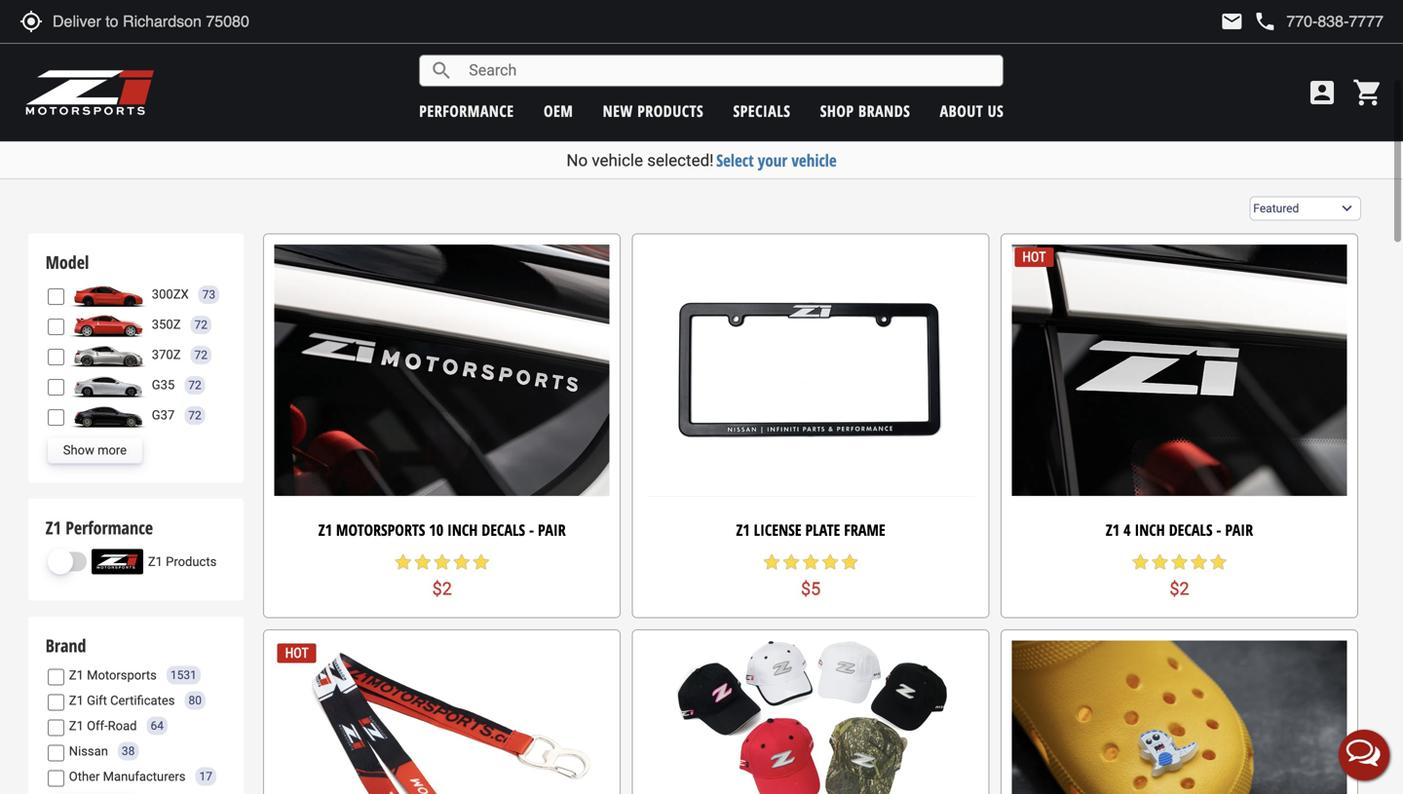 Task type: locate. For each thing, give the bounding box(es) containing it.
star star star star star $2
[[393, 552, 491, 599], [1131, 552, 1228, 599]]

2 star star star star star $2 from the left
[[1131, 552, 1228, 599]]

$2 down z1 4 inch decals - pair
[[1170, 579, 1190, 599]]

1 horizontal spatial star star star star star $2
[[1131, 552, 1228, 599]]

about us
[[940, 100, 1004, 121]]

star star star star star $2 for inch
[[393, 552, 491, 599]]

1 vertical spatial motorsports
[[87, 668, 157, 683]]

performance
[[66, 516, 153, 540]]

z1 products
[[148, 554, 217, 569]]

1 - from the left
[[529, 520, 534, 541]]

72 for 350z
[[194, 318, 208, 332]]

0 horizontal spatial $2
[[432, 579, 452, 599]]

350z
[[152, 317, 181, 332]]

72
[[194, 318, 208, 332], [194, 348, 208, 362], [188, 379, 201, 392], [188, 409, 201, 422]]

off-
[[87, 719, 108, 733]]

z1 license plate frame
[[736, 520, 886, 541]]

no vehicle selected! select your vehicle
[[567, 149, 837, 172]]

performance link
[[419, 100, 514, 121]]

shop
[[820, 100, 854, 121]]

vehicle right your
[[792, 149, 837, 172]]

z1 for z1 performance
[[46, 516, 61, 540]]

star star star star star $2 down the z1 motorsports 10 inch decals - pair
[[393, 552, 491, 599]]

star star star star star $5
[[762, 552, 860, 599]]

2 decals from the left
[[1169, 520, 1213, 541]]

star
[[393, 552, 413, 572], [413, 552, 432, 572], [432, 552, 452, 572], [452, 552, 471, 572], [471, 552, 491, 572], [762, 552, 782, 572], [782, 552, 801, 572], [801, 552, 821, 572], [821, 552, 840, 572], [840, 552, 860, 572], [1131, 552, 1151, 572], [1151, 552, 1170, 572], [1170, 552, 1190, 572], [1190, 552, 1209, 572], [1209, 552, 1228, 572]]

phone
[[1254, 10, 1277, 33]]

1 horizontal spatial pair
[[1225, 520, 1253, 541]]

inch right 10
[[447, 520, 478, 541]]

None checkbox
[[48, 771, 64, 787]]

1531
[[170, 669, 197, 682]]

pair
[[538, 520, 566, 541], [1225, 520, 1253, 541]]

1 star from the left
[[393, 552, 413, 572]]

infiniti g37 coupe sedan convertible v36 cv36 hv36 skyline 2008 2009 2010 2011 2012 2013 3.7l vq37vhr z1 motorsports image
[[69, 403, 147, 428]]

new products link
[[603, 100, 704, 121]]

vehicle
[[792, 149, 837, 172], [592, 151, 643, 170]]

decals
[[482, 520, 525, 541], [1169, 520, 1213, 541]]

star star star star star $2 down z1 4 inch decals - pair
[[1131, 552, 1228, 599]]

plate
[[806, 520, 840, 541]]

motorsports
[[336, 520, 425, 541], [87, 668, 157, 683]]

$2
[[432, 579, 452, 599], [1170, 579, 1190, 599]]

inch
[[447, 520, 478, 541], [1135, 520, 1165, 541]]

1 decals from the left
[[482, 520, 525, 541]]

1 horizontal spatial vehicle
[[792, 149, 837, 172]]

2 - from the left
[[1217, 520, 1222, 541]]

72 down 73
[[194, 318, 208, 332]]

search
[[430, 59, 453, 82]]

selected!
[[647, 151, 714, 170]]

Search search field
[[453, 56, 1003, 86]]

0 horizontal spatial -
[[529, 520, 534, 541]]

-
[[529, 520, 534, 541], [1217, 520, 1222, 541]]

select your vehicle link
[[716, 149, 837, 172]]

4 star from the left
[[452, 552, 471, 572]]

about us link
[[940, 100, 1004, 121]]

shop brands link
[[820, 100, 911, 121]]

motorsports for z1 motorsports
[[87, 668, 157, 683]]

1 horizontal spatial -
[[1217, 520, 1222, 541]]

inch right 4
[[1135, 520, 1165, 541]]

1 horizontal spatial $2
[[1170, 579, 1190, 599]]

decals right 4
[[1169, 520, 1213, 541]]

z1 for z1 4 inch decals - pair
[[1106, 520, 1120, 541]]

license
[[754, 520, 802, 541]]

- right 10
[[529, 520, 534, 541]]

new
[[603, 100, 633, 121]]

2 $2 from the left
[[1170, 579, 1190, 599]]

6 star from the left
[[762, 552, 782, 572]]

1 horizontal spatial decals
[[1169, 520, 1213, 541]]

14 star from the left
[[1190, 552, 1209, 572]]

z1 off-road
[[69, 719, 137, 733]]

13 star from the left
[[1170, 552, 1190, 572]]

0 horizontal spatial inch
[[447, 520, 478, 541]]

phone link
[[1254, 10, 1384, 33]]

nissan 370z z34 2009 2010 2011 2012 2013 2014 2015 2016 2017 2018 2019 3.7l vq37vhr vhr nismo z1 motorsports image
[[69, 343, 147, 368]]

0 vertical spatial motorsports
[[336, 520, 425, 541]]

brand
[[46, 634, 86, 658]]

model
[[46, 251, 89, 275]]

1 star star star star star $2 from the left
[[393, 552, 491, 599]]

account_box
[[1307, 77, 1338, 108]]

None checkbox
[[48, 288, 64, 305], [48, 319, 64, 335], [48, 349, 64, 365], [48, 379, 64, 396], [48, 409, 64, 426], [48, 669, 64, 686], [48, 695, 64, 711], [48, 720, 64, 736], [48, 745, 64, 762], [48, 288, 64, 305], [48, 319, 64, 335], [48, 349, 64, 365], [48, 379, 64, 396], [48, 409, 64, 426], [48, 669, 64, 686], [48, 695, 64, 711], [48, 720, 64, 736], [48, 745, 64, 762]]

mail
[[1221, 10, 1244, 33]]

2 inch from the left
[[1135, 520, 1165, 541]]

0 horizontal spatial vehicle
[[592, 151, 643, 170]]

z1
[[46, 516, 61, 540], [318, 520, 332, 541], [736, 520, 750, 541], [1106, 520, 1120, 541], [148, 554, 163, 569], [69, 668, 84, 683], [69, 693, 84, 708], [69, 719, 84, 733]]

370z
[[152, 348, 181, 362]]

nissan 350z z33 2003 2004 2005 2006 2007 2008 2009 vq35de 3.5l revup rev up vq35hr nismo z1 motorsports image
[[69, 312, 147, 338]]

72 right 370z
[[194, 348, 208, 362]]

0 horizontal spatial motorsports
[[87, 668, 157, 683]]

oem
[[544, 100, 573, 121]]

decals right 10
[[482, 520, 525, 541]]

72 right g37
[[188, 409, 201, 422]]

9 star from the left
[[821, 552, 840, 572]]

12 star from the left
[[1151, 552, 1170, 572]]

- right 4
[[1217, 520, 1222, 541]]

vehicle right no on the left
[[592, 151, 643, 170]]

1 $2 from the left
[[432, 579, 452, 599]]

2 pair from the left
[[1225, 520, 1253, 541]]

shop brands
[[820, 100, 911, 121]]

z1 for z1 off-road
[[69, 719, 84, 733]]

performance
[[419, 100, 514, 121]]

g37
[[152, 408, 175, 423]]

1 horizontal spatial inch
[[1135, 520, 1165, 541]]

0 horizontal spatial decals
[[482, 520, 525, 541]]

products
[[166, 554, 217, 569]]

motorsports up z1 gift certificates
[[87, 668, 157, 683]]

more
[[98, 443, 127, 458]]

1 horizontal spatial motorsports
[[336, 520, 425, 541]]

0 horizontal spatial pair
[[538, 520, 566, 541]]

8 star from the left
[[801, 552, 821, 572]]

z1 gift certificates
[[69, 693, 175, 708]]

$2 for inch
[[432, 579, 452, 599]]

0 horizontal spatial star star star star star $2
[[393, 552, 491, 599]]

$2 down the z1 motorsports 10 inch decals - pair
[[432, 579, 452, 599]]

72 right g35
[[188, 379, 201, 392]]

1 pair from the left
[[538, 520, 566, 541]]

motorsports left 10
[[336, 520, 425, 541]]

products
[[638, 100, 704, 121]]

new products
[[603, 100, 704, 121]]



Task type: describe. For each thing, give the bounding box(es) containing it.
15 star from the left
[[1209, 552, 1228, 572]]

select
[[716, 149, 754, 172]]

mail link
[[1221, 10, 1244, 33]]

64
[[151, 719, 164, 733]]

4
[[1124, 520, 1131, 541]]

no
[[567, 151, 588, 170]]

star star star star star $2 for decals
[[1131, 552, 1228, 599]]

11 star from the left
[[1131, 552, 1151, 572]]

z1 4 inch decals - pair
[[1106, 520, 1253, 541]]

80
[[189, 694, 202, 708]]

3 star from the left
[[432, 552, 452, 572]]

motorsports for z1 motorsports 10 inch decals - pair
[[336, 520, 425, 541]]

gift
[[87, 693, 107, 708]]

72 for g37
[[188, 409, 201, 422]]

show more button
[[48, 438, 142, 463]]

z1 performance
[[46, 516, 153, 540]]

z1 motorsports
[[69, 668, 157, 683]]

z1 motorsports 10 inch decals - pair
[[318, 520, 566, 541]]

z1 for z1 motorsports
[[69, 668, 84, 683]]

g35
[[152, 378, 175, 392]]

nissan
[[69, 744, 108, 759]]

1 inch from the left
[[447, 520, 478, 541]]

$5
[[801, 579, 821, 599]]

10
[[429, 520, 444, 541]]

5 star from the left
[[471, 552, 491, 572]]

specials link
[[733, 100, 791, 121]]

your
[[758, 149, 788, 172]]

mail phone
[[1221, 10, 1277, 33]]

road
[[108, 719, 137, 733]]

frame
[[844, 520, 886, 541]]

17
[[199, 770, 212, 784]]

manufacturers
[[103, 769, 186, 784]]

10 star from the left
[[840, 552, 860, 572]]

account_box link
[[1302, 77, 1343, 108]]

show more
[[63, 443, 127, 458]]

z1 for z1 license plate frame
[[736, 520, 750, 541]]

nissan 300zx z32 1990 1991 1992 1993 1994 1995 1996 vg30dett vg30de twin turbo non turbo z1 motorsports image
[[69, 282, 147, 307]]

my_location
[[19, 10, 43, 33]]

shopping_cart
[[1353, 77, 1384, 108]]

vehicle inside no vehicle selected! select your vehicle
[[592, 151, 643, 170]]

z1 for z1 motorsports 10 inch decals - pair
[[318, 520, 332, 541]]

2 star from the left
[[413, 552, 432, 572]]

oem link
[[544, 100, 573, 121]]

shopping_cart link
[[1348, 77, 1384, 108]]

specials
[[733, 100, 791, 121]]

other
[[69, 769, 100, 784]]

z1 motorsports logo image
[[24, 68, 155, 117]]

z1 for z1 gift certificates
[[69, 693, 84, 708]]

73
[[202, 288, 215, 302]]

72 for g35
[[188, 379, 201, 392]]

$2 for decals
[[1170, 579, 1190, 599]]

about
[[940, 100, 984, 121]]

show
[[63, 443, 94, 458]]

300zx
[[152, 287, 189, 302]]

infiniti g35 coupe sedan v35 v36 skyline 2003 2004 2005 2006 2007 2008 3.5l vq35de revup rev up vq35hr z1 motorsports image
[[69, 373, 147, 398]]

brands
[[859, 100, 911, 121]]

38
[[122, 745, 135, 758]]

7 star from the left
[[782, 552, 801, 572]]

certificates
[[110, 693, 175, 708]]

72 for 370z
[[194, 348, 208, 362]]

z1 for z1 products
[[148, 554, 163, 569]]

other manufacturers
[[69, 769, 186, 784]]

us
[[988, 100, 1004, 121]]



Task type: vqa. For each thing, say whether or not it's contained in the screenshot.


